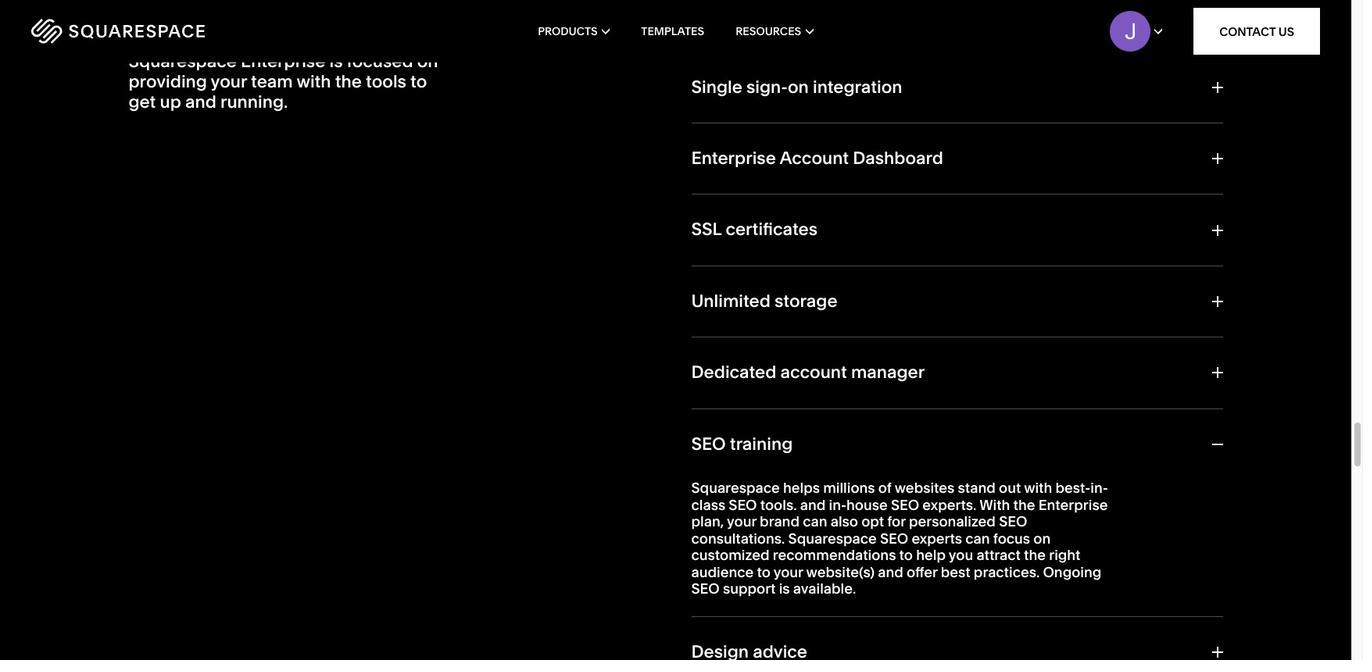 Task type: vqa. For each thing, say whether or not it's contained in the screenshot.
2nd I from the top
no



Task type: locate. For each thing, give the bounding box(es) containing it.
training
[[730, 434, 793, 455]]

storage
[[775, 291, 838, 312]]

team
[[251, 71, 293, 92]]

is
[[329, 50, 343, 72], [779, 580, 790, 598]]

manager
[[851, 362, 925, 383]]

on
[[417, 50, 438, 72], [788, 76, 809, 97], [1034, 530, 1051, 548]]

can left also
[[803, 513, 828, 531]]

attract
[[977, 547, 1021, 565]]

your down brand
[[774, 564, 803, 582]]

with inside squarespace enterprise is focused on providing your team with the tools to get up and running.
[[297, 71, 331, 92]]

your left team
[[211, 71, 247, 92]]

in-
[[1091, 479, 1108, 497], [829, 496, 847, 514]]

1 vertical spatial squarespace
[[691, 479, 780, 497]]

0 vertical spatial and
[[185, 92, 216, 113]]

practices.
[[974, 564, 1040, 582]]

1 vertical spatial and
[[800, 496, 826, 514]]

to inside squarespace enterprise is focused on providing your team with the tools to get up and running.
[[410, 71, 427, 92]]

can left focus
[[966, 530, 990, 548]]

with right team
[[297, 71, 331, 92]]

on left integration
[[788, 76, 809, 97]]

resources
[[736, 24, 801, 38]]

tools
[[366, 71, 406, 92]]

1 horizontal spatial can
[[966, 530, 990, 548]]

enterprise inside squarespace helps millions of websites stand out with best-in- class seo tools. and in-house seo experts. with the enterprise plan, your brand can also opt for personalized seo consultations. squarespace seo experts can focus on customized recommendations to help you attract the right audience to your website(s) and offer best practices. ongoing seo support is available.
[[1039, 496, 1108, 514]]

0 vertical spatial squarespace
[[129, 50, 237, 72]]

single
[[691, 76, 743, 97]]

1 vertical spatial enterprise
[[691, 148, 776, 169]]

1 horizontal spatial with
[[1024, 479, 1053, 497]]

sign-
[[747, 76, 788, 97]]

opt
[[862, 513, 884, 531]]

stand
[[958, 479, 996, 497]]

seo down out
[[999, 513, 1028, 531]]

class
[[691, 496, 726, 514]]

contact us link
[[1194, 8, 1320, 55]]

is left "focused"
[[329, 50, 343, 72]]

seo
[[691, 434, 726, 455], [729, 496, 757, 514], [891, 496, 919, 514], [999, 513, 1028, 531], [880, 530, 909, 548], [691, 580, 720, 598]]

2 horizontal spatial your
[[774, 564, 803, 582]]

on right focus
[[1034, 530, 1051, 548]]

the right with
[[1014, 496, 1036, 514]]

contact
[[1220, 24, 1276, 39]]

to right the 'tools' at the top left
[[410, 71, 427, 92]]

0 vertical spatial enterprise
[[241, 50, 325, 72]]

squarespace down squarespace logo link
[[129, 50, 237, 72]]

you
[[949, 547, 973, 565]]

resources button
[[736, 0, 814, 63]]

0 vertical spatial the
[[335, 71, 362, 92]]

2 vertical spatial enterprise
[[1039, 496, 1108, 514]]

and right 'up'
[[185, 92, 216, 113]]

0 horizontal spatial squarespace
[[129, 50, 237, 72]]

the left the 'tools' at the top left
[[335, 71, 362, 92]]

1 vertical spatial with
[[1024, 479, 1053, 497]]

with
[[980, 496, 1010, 514]]

1 horizontal spatial and
[[800, 496, 826, 514]]

ongoing
[[1043, 564, 1102, 582]]

on right the 'tools' at the top left
[[417, 50, 438, 72]]

and left 'offer'
[[878, 564, 904, 582]]

2 vertical spatial on
[[1034, 530, 1051, 548]]

enterprise up running.
[[241, 50, 325, 72]]

0 horizontal spatial is
[[329, 50, 343, 72]]

0 horizontal spatial your
[[211, 71, 247, 92]]

and right tools.
[[800, 496, 826, 514]]

squarespace inside squarespace enterprise is focused on providing your team with the tools to get up and running.
[[129, 50, 237, 72]]

providing
[[129, 71, 207, 92]]

the left the right
[[1024, 547, 1046, 565]]

2 vertical spatial your
[[774, 564, 803, 582]]

0 vertical spatial your
[[211, 71, 247, 92]]

account
[[781, 362, 847, 383]]

running.
[[220, 92, 288, 113]]

your right 'plan,'
[[727, 513, 757, 531]]

squarespace logo image
[[31, 19, 205, 44]]

with inside squarespace helps millions of websites stand out with best-in- class seo tools. and in-house seo experts. with the enterprise plan, your brand can also opt for personalized seo consultations. squarespace seo experts can focus on customized recommendations to help you attract the right audience to your website(s) and offer best practices. ongoing seo support is available.
[[1024, 479, 1053, 497]]

contact us
[[1220, 24, 1295, 39]]

certificates
[[726, 219, 818, 240]]

squarespace helps millions of websites stand out with best-in- class seo tools. and in-house seo experts. with the enterprise plan, your brand can also opt for personalized seo consultations. squarespace seo experts can focus on customized recommendations to help you attract the right audience to your website(s) and offer best practices. ongoing seo support is available.
[[691, 479, 1108, 598]]

squarespace
[[129, 50, 237, 72], [691, 479, 780, 497], [788, 530, 877, 548]]

the
[[335, 71, 362, 92], [1014, 496, 1036, 514], [1024, 547, 1046, 565]]

enterprise account dashboard
[[691, 148, 944, 169]]

on inside squarespace helps millions of websites stand out with best-in- class seo tools. and in-house seo experts. with the enterprise plan, your brand can also opt for personalized seo consultations. squarespace seo experts can focus on customized recommendations to help you attract the right audience to your website(s) and offer best practices. ongoing seo support is available.
[[1034, 530, 1051, 548]]

squarespace up 'plan,'
[[691, 479, 780, 497]]

unlimited storage
[[691, 291, 838, 312]]

enterprise
[[241, 50, 325, 72], [691, 148, 776, 169], [1039, 496, 1108, 514]]

1 horizontal spatial your
[[727, 513, 757, 531]]

enterprise up the right
[[1039, 496, 1108, 514]]

1 horizontal spatial on
[[788, 76, 809, 97]]

and inside squarespace enterprise is focused on providing your team with the tools to get up and running.
[[185, 92, 216, 113]]

0 vertical spatial on
[[417, 50, 438, 72]]

ssl
[[691, 219, 722, 240]]

0 horizontal spatial to
[[410, 71, 427, 92]]

1 horizontal spatial to
[[757, 564, 771, 582]]

consultations.
[[691, 530, 785, 548]]

2 horizontal spatial on
[[1034, 530, 1051, 548]]

0 vertical spatial with
[[297, 71, 331, 92]]

best-
[[1056, 479, 1091, 497]]

tools.
[[760, 496, 797, 514]]

out
[[999, 479, 1021, 497]]

0 horizontal spatial can
[[803, 513, 828, 531]]

1 vertical spatial is
[[779, 580, 790, 598]]

0 horizontal spatial enterprise
[[241, 50, 325, 72]]

1 horizontal spatial is
[[779, 580, 790, 598]]

0 vertical spatial is
[[329, 50, 343, 72]]

2 horizontal spatial enterprise
[[1039, 496, 1108, 514]]

1 horizontal spatial squarespace
[[691, 479, 780, 497]]

your
[[211, 71, 247, 92], [727, 513, 757, 531], [774, 564, 803, 582]]

dedicated
[[691, 362, 777, 383]]

house
[[847, 496, 888, 514]]

0 horizontal spatial with
[[297, 71, 331, 92]]

your inside squarespace enterprise is focused on providing your team with the tools to get up and running.
[[211, 71, 247, 92]]

is right support
[[779, 580, 790, 598]]

0 horizontal spatial on
[[417, 50, 438, 72]]

on inside squarespace enterprise is focused on providing your team with the tools to get up and running.
[[417, 50, 438, 72]]

and
[[185, 92, 216, 113], [800, 496, 826, 514], [878, 564, 904, 582]]

with
[[297, 71, 331, 92], [1024, 479, 1053, 497]]

2 vertical spatial and
[[878, 564, 904, 582]]

products button
[[538, 0, 610, 63]]

enterprise down the single on the top of the page
[[691, 148, 776, 169]]

with right out
[[1024, 479, 1053, 497]]

1 vertical spatial on
[[788, 76, 809, 97]]

help
[[916, 547, 946, 565]]

to right audience
[[757, 564, 771, 582]]

to
[[410, 71, 427, 92], [900, 547, 913, 565], [757, 564, 771, 582]]

1 horizontal spatial enterprise
[[691, 148, 776, 169]]

squarespace up website(s)
[[788, 530, 877, 548]]

seo training
[[691, 434, 793, 455]]

customized
[[691, 547, 770, 565]]

2 horizontal spatial to
[[900, 547, 913, 565]]

to left help
[[900, 547, 913, 565]]

the inside squarespace enterprise is focused on providing your team with the tools to get up and running.
[[335, 71, 362, 92]]

available.
[[793, 580, 856, 598]]

seo left training
[[691, 434, 726, 455]]

2 vertical spatial squarespace
[[788, 530, 877, 548]]

0 horizontal spatial in-
[[829, 496, 847, 514]]

2 vertical spatial the
[[1024, 547, 1046, 565]]

0 horizontal spatial and
[[185, 92, 216, 113]]

can
[[803, 513, 828, 531], [966, 530, 990, 548]]



Task type: describe. For each thing, give the bounding box(es) containing it.
2 horizontal spatial squarespace
[[788, 530, 877, 548]]

helps
[[783, 479, 820, 497]]

1 vertical spatial the
[[1014, 496, 1036, 514]]

2 horizontal spatial and
[[878, 564, 904, 582]]

website(s)
[[806, 564, 875, 582]]

plan,
[[691, 513, 724, 531]]

squarespace enterprise is focused on providing your team with the tools to get up and running.
[[129, 50, 438, 113]]

templates link
[[641, 0, 705, 63]]

of
[[879, 479, 892, 497]]

experts
[[912, 530, 962, 548]]

experts.
[[923, 496, 977, 514]]

squarespace logo link
[[31, 19, 289, 44]]

squarespace for get
[[129, 50, 237, 72]]

also
[[831, 513, 858, 531]]

offer
[[907, 564, 938, 582]]

support
[[723, 580, 776, 598]]

products
[[538, 24, 598, 38]]

seo right opt
[[891, 496, 919, 514]]

ssl certificates
[[691, 219, 818, 240]]

focus
[[994, 530, 1030, 548]]

for
[[888, 513, 906, 531]]

right
[[1049, 547, 1081, 565]]

squarespace for tools.
[[691, 479, 780, 497]]

is inside squarespace helps millions of websites stand out with best-in- class seo tools. and in-house seo experts. with the enterprise plan, your brand can also opt for personalized seo consultations. squarespace seo experts can focus on customized recommendations to help you attract the right audience to your website(s) and offer best practices. ongoing seo support is available.
[[779, 580, 790, 598]]

personalized
[[909, 513, 996, 531]]

us
[[1279, 24, 1295, 39]]

seo left help
[[880, 530, 909, 548]]

dedicated account manager
[[691, 362, 925, 383]]

seo down customized
[[691, 580, 720, 598]]

account
[[780, 148, 849, 169]]

1 horizontal spatial in-
[[1091, 479, 1108, 497]]

unlimited
[[691, 291, 771, 312]]

focused
[[347, 50, 413, 72]]

get
[[129, 92, 156, 113]]

dashboard
[[853, 148, 944, 169]]

templates
[[641, 24, 705, 38]]

brand
[[760, 513, 800, 531]]

millions
[[823, 479, 875, 497]]

single sign-on integration
[[691, 76, 903, 97]]

websites
[[895, 479, 955, 497]]

integration
[[813, 76, 903, 97]]

1 vertical spatial your
[[727, 513, 757, 531]]

enterprise inside squarespace enterprise is focused on providing your team with the tools to get up and running.
[[241, 50, 325, 72]]

is inside squarespace enterprise is focused on providing your team with the tools to get up and running.
[[329, 50, 343, 72]]

best
[[941, 564, 971, 582]]

seo up consultations. on the right bottom
[[729, 496, 757, 514]]

up
[[160, 92, 181, 113]]

audience
[[691, 564, 754, 582]]

recommendations
[[773, 547, 896, 565]]



